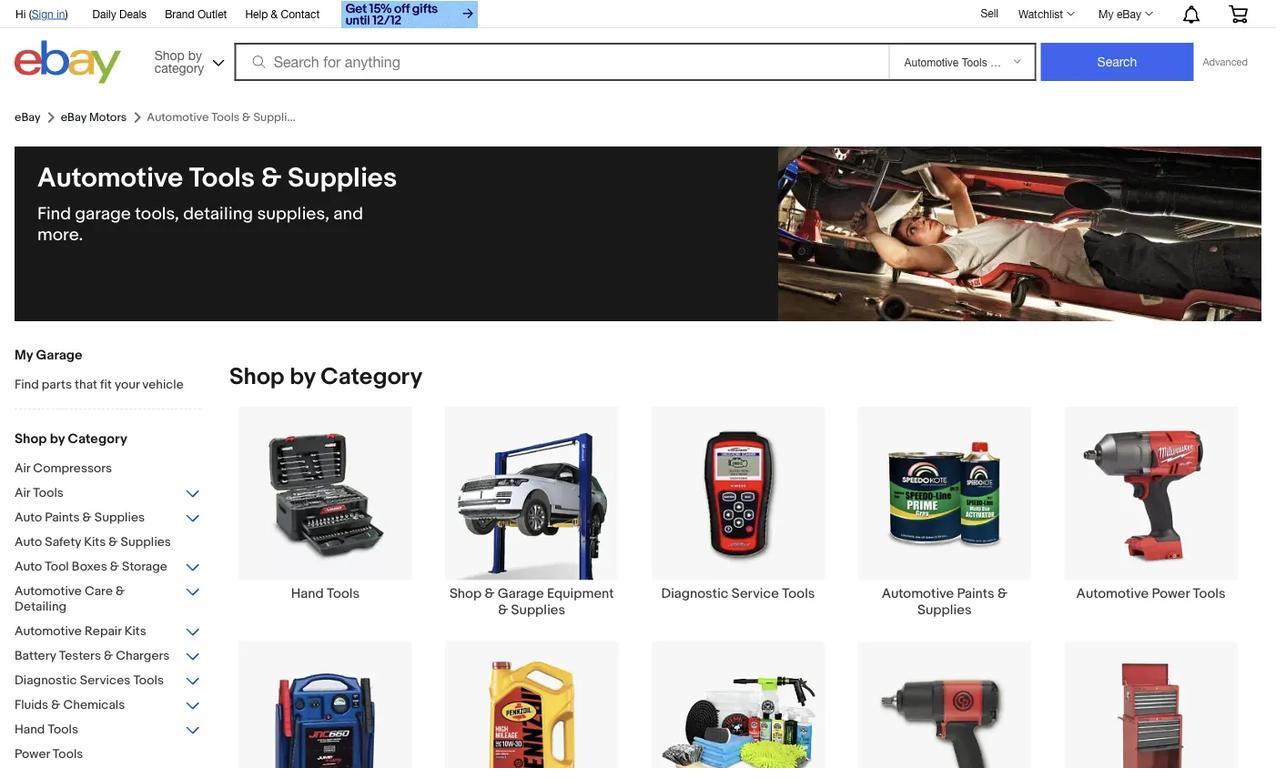 Task type: locate. For each thing, give the bounding box(es) containing it.
1 vertical spatial hand
[[15, 722, 45, 737]]

brand
[[165, 7, 194, 20]]

& inside "account" navigation
[[271, 7, 278, 20]]

3 auto from the top
[[15, 559, 42, 574]]

1 horizontal spatial my
[[1099, 7, 1114, 20]]

automotive repair kits button
[[15, 623, 201, 641]]

chargers
[[116, 648, 170, 664]]

1 vertical spatial my
[[15, 347, 33, 363]]

brand outlet
[[165, 7, 227, 20]]

garage
[[36, 347, 82, 363], [498, 586, 544, 602]]

diagnostic down battery
[[15, 673, 77, 688]]

daily
[[92, 7, 116, 20]]

ebay right watchlist link
[[1117, 7, 1141, 20]]

)
[[65, 7, 68, 20]]

care
[[85, 583, 113, 599]]

0 vertical spatial power
[[1152, 586, 1190, 602]]

shop by category for air compressors link at the bottom left of page
[[15, 431, 127, 447]]

power
[[1152, 586, 1190, 602], [15, 746, 50, 762]]

diagnostic service tools link
[[635, 406, 841, 602]]

1 vertical spatial kits
[[124, 623, 146, 639]]

shop & garage equipment & supplies
[[450, 586, 614, 618]]

0 vertical spatial hand
[[291, 586, 324, 602]]

by
[[188, 47, 202, 62], [290, 363, 315, 391], [50, 431, 65, 447]]

watchlist
[[1018, 7, 1063, 20]]

0 vertical spatial air
[[15, 461, 30, 476]]

1 vertical spatial power
[[15, 746, 50, 762]]

advanced link
[[1194, 44, 1257, 80]]

automotive for power
[[1076, 586, 1149, 602]]

vehicle
[[142, 377, 184, 392]]

your shopping cart image
[[1228, 5, 1249, 23]]

list
[[215, 406, 1262, 768]]

1 horizontal spatial paints
[[957, 586, 994, 602]]

by inside shop by category
[[188, 47, 202, 62]]

auto down compressors
[[15, 510, 42, 525]]

0 vertical spatial by
[[188, 47, 202, 62]]

auto tool boxes & storage button
[[15, 559, 201, 576]]

1 vertical spatial by
[[290, 363, 315, 391]]

ebay for ebay motors
[[61, 110, 86, 124]]

kits up boxes
[[84, 534, 106, 550]]

diagnostic left service
[[661, 586, 728, 602]]

air down air compressors link at the bottom left of page
[[15, 485, 30, 501]]

detailing
[[15, 599, 67, 614]]

automotive inside automotive paints & supplies
[[882, 586, 954, 602]]

ebay
[[1117, 7, 1141, 20], [15, 110, 41, 124], [61, 110, 86, 124]]

list containing hand tools
[[215, 406, 1262, 768]]

automotive
[[37, 162, 183, 195], [15, 583, 82, 599], [882, 586, 954, 602], [1076, 586, 1149, 602], [15, 623, 82, 639]]

automotive for tools
[[37, 162, 183, 195]]

air left compressors
[[15, 461, 30, 476]]

find left garage
[[37, 203, 71, 225]]

2 horizontal spatial ebay
[[1117, 7, 1141, 20]]

1 horizontal spatial power
[[1152, 586, 1190, 602]]

0 vertical spatial category
[[321, 363, 423, 391]]

diagnostic
[[661, 586, 728, 602], [15, 673, 77, 688]]

fit
[[100, 377, 112, 392]]

1 vertical spatial air
[[15, 485, 30, 501]]

1 vertical spatial category
[[68, 431, 127, 447]]

shop & garage equipment & supplies link
[[429, 406, 635, 618]]

kits
[[84, 534, 106, 550], [124, 623, 146, 639]]

automotive paints & supplies link
[[841, 406, 1048, 618]]

help
[[245, 7, 268, 20]]

hand
[[291, 586, 324, 602], [15, 722, 45, 737]]

my for my garage
[[15, 347, 33, 363]]

1 vertical spatial paints
[[957, 586, 994, 602]]

1 auto from the top
[[15, 510, 42, 525]]

help & contact
[[245, 7, 320, 20]]

advanced
[[1203, 56, 1248, 68]]

automotive inside the automotive power tools link
[[1076, 586, 1149, 602]]

shop by category banner
[[5, 0, 1262, 88]]

0 horizontal spatial power
[[15, 746, 50, 762]]

kits up chargers
[[124, 623, 146, 639]]

1 horizontal spatial shop by category
[[229, 363, 423, 391]]

hand inside list
[[291, 586, 324, 602]]

0 vertical spatial find
[[37, 203, 71, 225]]

find left parts
[[15, 377, 39, 392]]

0 horizontal spatial hand
[[15, 722, 45, 737]]

my up the 'find parts that fit your vehicle'
[[15, 347, 33, 363]]

1 horizontal spatial by
[[188, 47, 202, 62]]

services
[[80, 673, 130, 688]]

0 horizontal spatial garage
[[36, 347, 82, 363]]

my right watchlist link
[[1099, 7, 1114, 20]]

air
[[15, 461, 30, 476], [15, 485, 30, 501]]

hi
[[15, 7, 26, 20]]

2 vertical spatial by
[[50, 431, 65, 447]]

0 vertical spatial auto
[[15, 510, 42, 525]]

fluids
[[15, 697, 48, 713]]

supplies
[[288, 162, 397, 195], [95, 510, 145, 525], [121, 534, 171, 550], [511, 602, 565, 618], [917, 602, 972, 618]]

auto left 'safety'
[[15, 534, 42, 550]]

auto safety kits & supplies link
[[15, 534, 201, 552]]

sell link
[[972, 6, 1007, 19]]

2 vertical spatial auto
[[15, 559, 42, 574]]

1 vertical spatial garage
[[498, 586, 544, 602]]

2 air from the top
[[15, 485, 30, 501]]

1 vertical spatial auto
[[15, 534, 42, 550]]

0 horizontal spatial ebay
[[15, 110, 41, 124]]

paints
[[45, 510, 80, 525], [957, 586, 994, 602]]

0 vertical spatial my
[[1099, 7, 1114, 20]]

power inside air compressors air tools auto paints & supplies auto safety kits & supplies auto tool boxes & storage automotive care & detailing automotive repair kits battery testers & chargers diagnostic services tools fluids & chemicals hand tools power tools
[[15, 746, 50, 762]]

shop by category
[[229, 363, 423, 391], [15, 431, 127, 447]]

deals
[[119, 7, 147, 20]]

detailing
[[183, 203, 253, 225]]

tools
[[189, 162, 255, 195], [33, 485, 64, 501], [327, 586, 360, 602], [782, 586, 815, 602], [1193, 586, 1226, 602], [133, 673, 164, 688], [48, 722, 78, 737], [53, 746, 83, 762]]

garage up parts
[[36, 347, 82, 363]]

None submit
[[1041, 43, 1194, 81]]

& inside automotive tools & supplies find garage tools, detailing supplies, and more.
[[261, 162, 282, 195]]

shop
[[154, 47, 185, 62], [229, 363, 284, 391], [15, 431, 47, 447], [450, 586, 482, 602]]

daily deals link
[[92, 5, 147, 25]]

1 vertical spatial diagnostic
[[15, 673, 77, 688]]

testers
[[59, 648, 101, 664]]

more.
[[37, 224, 83, 246]]

my ebay link
[[1089, 3, 1161, 25]]

my inside "account" navigation
[[1099, 7, 1114, 20]]

automotive power tools
[[1076, 586, 1226, 602]]

1 horizontal spatial category
[[321, 363, 423, 391]]

category
[[321, 363, 423, 391], [68, 431, 127, 447]]

compressors
[[33, 461, 112, 476]]

1 horizontal spatial diagnostic
[[661, 586, 728, 602]]

0 vertical spatial shop by category
[[229, 363, 423, 391]]

automotive paints & supplies
[[882, 586, 1007, 618]]

that
[[75, 377, 97, 392]]

automotive care & detailing button
[[15, 583, 201, 616]]

0 vertical spatial diagnostic
[[661, 586, 728, 602]]

my ebay
[[1099, 7, 1141, 20]]

my for my ebay
[[1099, 7, 1114, 20]]

ebay left motors
[[61, 110, 86, 124]]

by for hand tools link
[[290, 363, 315, 391]]

Search for anything text field
[[237, 45, 885, 79]]

garage
[[75, 203, 131, 225]]

0 horizontal spatial my
[[15, 347, 33, 363]]

hand tools link
[[222, 406, 429, 602]]

0 horizontal spatial diagnostic
[[15, 673, 77, 688]]

sell
[[981, 6, 998, 19]]

auto paints & supplies button
[[15, 510, 201, 527]]

0 horizontal spatial paints
[[45, 510, 80, 525]]

fluids & chemicals button
[[15, 697, 201, 714]]

find inside automotive tools & supplies find garage tools, detailing supplies, and more.
[[37, 203, 71, 225]]

battery
[[15, 648, 56, 664]]

garage left equipment
[[498, 586, 544, 602]]

2 horizontal spatial by
[[290, 363, 315, 391]]

in
[[57, 7, 65, 20]]

1 horizontal spatial garage
[[498, 586, 544, 602]]

safety
[[45, 534, 81, 550]]

shop by category for hand tools link
[[229, 363, 423, 391]]

auto left tool
[[15, 559, 42, 574]]

0 vertical spatial paints
[[45, 510, 80, 525]]

ebay for ebay
[[15, 110, 41, 124]]

0 vertical spatial kits
[[84, 534, 106, 550]]

0 horizontal spatial by
[[50, 431, 65, 447]]

0 horizontal spatial category
[[68, 431, 127, 447]]

1 horizontal spatial hand
[[291, 586, 324, 602]]

&
[[271, 7, 278, 20], [261, 162, 282, 195], [82, 510, 92, 525], [109, 534, 118, 550], [110, 559, 119, 574], [116, 583, 125, 599], [485, 586, 495, 602], [998, 586, 1007, 602], [498, 602, 508, 618], [104, 648, 113, 664], [51, 697, 60, 713]]

tools inside automotive tools & supplies find garage tools, detailing supplies, and more.
[[189, 162, 255, 195]]

0 horizontal spatial shop by category
[[15, 431, 127, 447]]

ebay left ebay motors
[[15, 110, 41, 124]]

1 vertical spatial shop by category
[[15, 431, 127, 447]]

my
[[1099, 7, 1114, 20], [15, 347, 33, 363]]

1 horizontal spatial ebay
[[61, 110, 86, 124]]

find
[[37, 203, 71, 225], [15, 377, 39, 392]]

tools,
[[135, 203, 179, 225]]

automotive inside automotive tools & supplies find garage tools, detailing supplies, and more.
[[37, 162, 183, 195]]



Task type: describe. For each thing, give the bounding box(es) containing it.
ebay inside "account" navigation
[[1117, 7, 1141, 20]]

garage inside the 'shop & garage equipment & supplies'
[[498, 586, 544, 602]]

outlet
[[197, 7, 227, 20]]

account navigation
[[5, 0, 1262, 30]]

shop by category
[[154, 47, 204, 75]]

sign
[[32, 7, 53, 20]]

help & contact link
[[245, 5, 320, 25]]

air compressors link
[[15, 461, 201, 478]]

service
[[732, 586, 779, 602]]

diagnostic service tools
[[661, 586, 815, 602]]

none submit inside shop by category banner
[[1041, 43, 1194, 81]]

1 horizontal spatial kits
[[124, 623, 146, 639]]

chemicals
[[63, 697, 125, 713]]

shop inside shop by category
[[154, 47, 185, 62]]

category for air compressors link at the bottom left of page
[[68, 431, 127, 447]]

hand tools
[[291, 586, 360, 602]]

storage
[[122, 559, 167, 574]]

category for hand tools link
[[321, 363, 423, 391]]

paints inside automotive paints & supplies
[[957, 586, 994, 602]]

daily deals
[[92, 7, 147, 20]]

category
[[154, 60, 204, 75]]

by for air compressors link at the bottom left of page
[[50, 431, 65, 447]]

equipment
[[547, 586, 614, 602]]

battery testers & chargers button
[[15, 648, 201, 665]]

boxes
[[72, 559, 107, 574]]

shop inside the 'shop & garage equipment & supplies'
[[450, 586, 482, 602]]

brand outlet link
[[165, 5, 227, 25]]

hand inside air compressors air tools auto paints & supplies auto safety kits & supplies auto tool boxes & storage automotive care & detailing automotive repair kits battery testers & chargers diagnostic services tools fluids & chemicals hand tools power tools
[[15, 722, 45, 737]]

parts
[[42, 377, 72, 392]]

repair
[[85, 623, 122, 639]]

find parts that fit your vehicle link
[[15, 377, 201, 394]]

diagnostic services tools button
[[15, 673, 201, 690]]

air tools button
[[15, 485, 201, 502]]

0 vertical spatial garage
[[36, 347, 82, 363]]

ebay motors
[[61, 110, 127, 124]]

supplies inside automotive paints & supplies
[[917, 602, 972, 618]]

& inside automotive paints & supplies
[[998, 586, 1007, 602]]

shop by category button
[[146, 41, 228, 80]]

sign in link
[[32, 7, 65, 20]]

air compressors air tools auto paints & supplies auto safety kits & supplies auto tool boxes & storage automotive care & detailing automotive repair kits battery testers & chargers diagnostic services tools fluids & chemicals hand tools power tools
[[15, 461, 171, 762]]

1 vertical spatial find
[[15, 377, 39, 392]]

automotive tools & supplies find garage tools, detailing supplies, and more.
[[37, 162, 397, 246]]

motors
[[89, 110, 127, 124]]

watchlist link
[[1008, 3, 1083, 25]]

my garage
[[15, 347, 82, 363]]

find parts that fit your vehicle
[[15, 377, 184, 392]]

your
[[115, 377, 139, 392]]

diagnostic inside air compressors air tools auto paints & supplies auto safety kits & supplies auto tool boxes & storage automotive care & detailing automotive repair kits battery testers & chargers diagnostic services tools fluids & chemicals hand tools power tools
[[15, 673, 77, 688]]

ebay link
[[15, 110, 41, 124]]

1 air from the top
[[15, 461, 30, 476]]

paints inside air compressors air tools auto paints & supplies auto safety kits & supplies auto tool boxes & storage automotive care & detailing automotive repair kits battery testers & chargers diagnostic services tools fluids & chemicals hand tools power tools
[[45, 510, 80, 525]]

supplies inside automotive tools & supplies find garage tools, detailing supplies, and more.
[[288, 162, 397, 195]]

(
[[29, 7, 32, 20]]

0 horizontal spatial kits
[[84, 534, 106, 550]]

contact
[[281, 7, 320, 20]]

ebay motors link
[[61, 110, 127, 124]]

power inside list
[[1152, 586, 1190, 602]]

tool
[[45, 559, 69, 574]]

hand tools button
[[15, 722, 201, 739]]

and
[[333, 203, 363, 225]]

supplies,
[[257, 203, 330, 225]]

supplies inside the 'shop & garage equipment & supplies'
[[511, 602, 565, 618]]

automotive power tools link
[[1048, 406, 1254, 602]]

hi ( sign in )
[[15, 7, 68, 20]]

2 auto from the top
[[15, 534, 42, 550]]

automotive for paints
[[882, 586, 954, 602]]

get an extra 15% off image
[[341, 1, 478, 28]]

power tools link
[[15, 746, 201, 764]]



Task type: vqa. For each thing, say whether or not it's contained in the screenshot.
Shipping,
no



